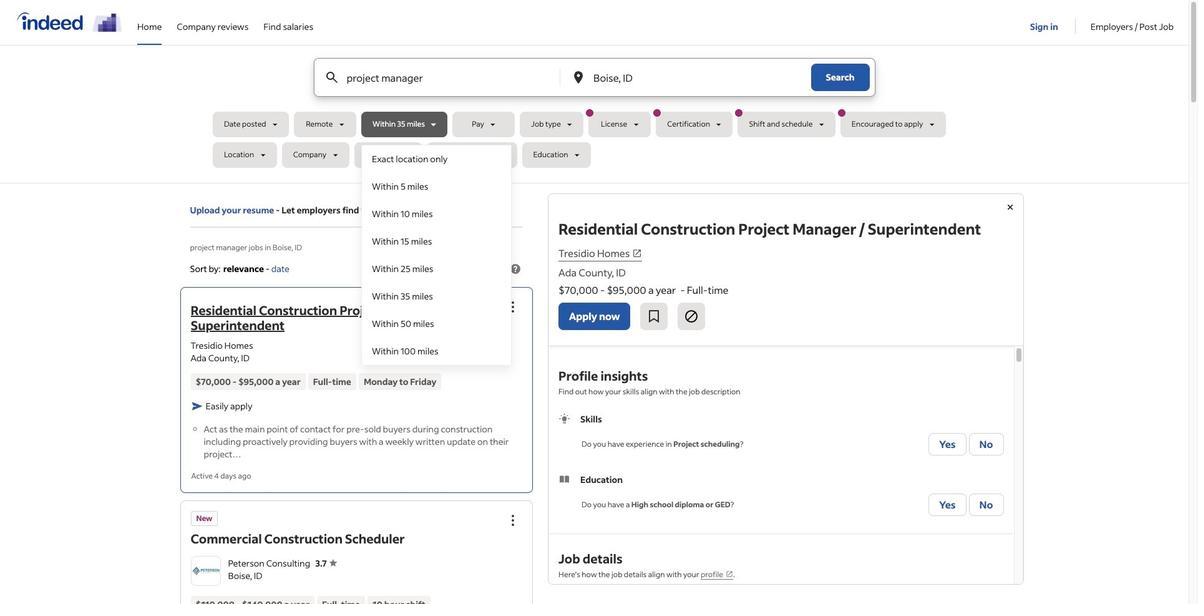 Task type: describe. For each thing, give the bounding box(es) containing it.
job preferences (opens in a new window) image
[[726, 570, 733, 578]]

3 menu item from the top
[[362, 200, 511, 228]]

7 menu item from the top
[[362, 310, 511, 338]]

search: Job title, keywords, or company text field
[[344, 59, 539, 96]]

at indeed, we're committed to increasing representation of women at all levels of indeed's global workforce to at least 50% by 2030 image
[[92, 13, 122, 32]]

2 menu item from the top
[[362, 173, 511, 200]]



Task type: locate. For each thing, give the bounding box(es) containing it.
3.7 out of five stars rating image
[[315, 557, 337, 569]]

tresidio homes (opens in a new tab) image
[[632, 248, 642, 258]]

None search field
[[213, 58, 976, 366]]

Edit location text field
[[591, 59, 786, 96]]

8 menu item from the top
[[362, 338, 511, 365]]

help icon image
[[508, 262, 523, 276]]

not interested image
[[684, 309, 699, 324]]

close job details image
[[1003, 200, 1018, 215]]

menu
[[361, 145, 512, 366]]

skills group
[[559, 413, 1004, 458]]

education group
[[559, 473, 1004, 519]]

save this job image
[[647, 309, 662, 324]]

menu item
[[362, 145, 511, 173], [362, 173, 511, 200], [362, 200, 511, 228], [362, 228, 511, 255], [362, 255, 511, 283], [362, 283, 511, 310], [362, 310, 511, 338], [362, 338, 511, 365]]

4 menu item from the top
[[362, 228, 511, 255]]

job actions for residential construction project manager / superintendent is collapsed image
[[506, 300, 521, 315]]

1 menu item from the top
[[362, 145, 511, 173]]

5 menu item from the top
[[362, 255, 511, 283]]

job actions for commercial construction scheduler is collapsed image
[[506, 513, 521, 528]]

6 menu item from the top
[[362, 283, 511, 310]]

company logo image
[[191, 556, 220, 585]]



Task type: vqa. For each thing, say whether or not it's contained in the screenshot.
help icon
yes



